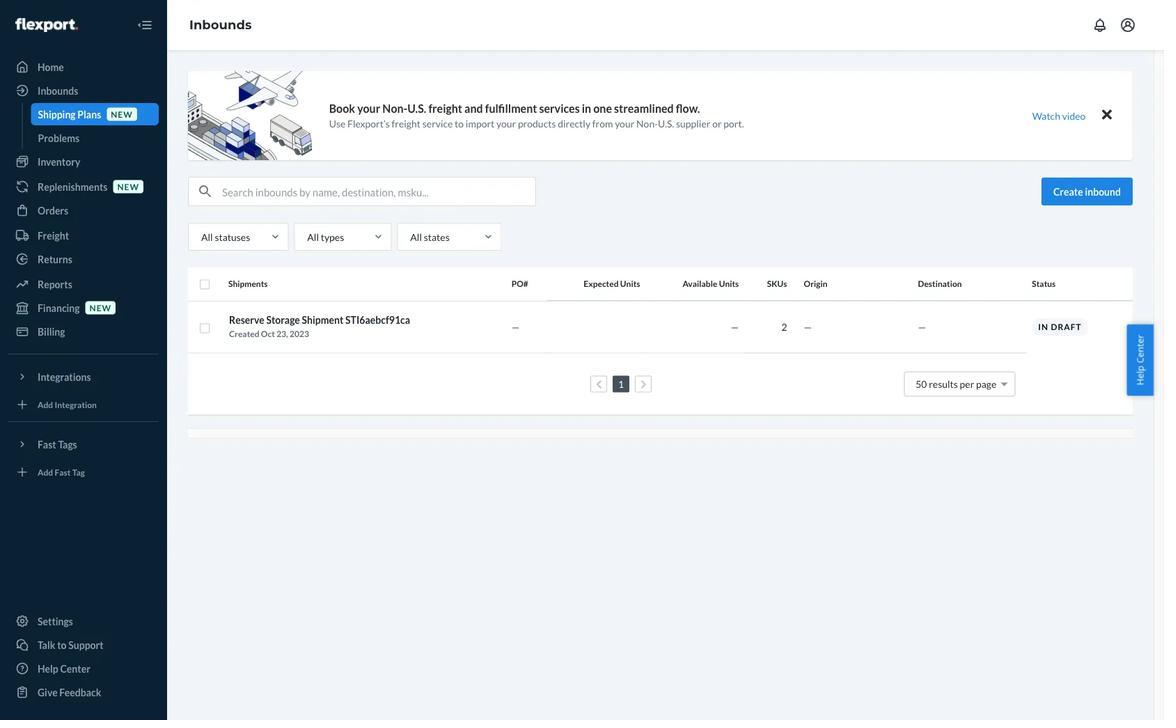 Task type: locate. For each thing, give the bounding box(es) containing it.
inbound
[[1086, 186, 1122, 198]]

all for all states
[[411, 231, 422, 243]]

to right "talk"
[[57, 639, 67, 651]]

1 vertical spatial new
[[117, 181, 139, 192]]

0 vertical spatial freight
[[429, 102, 463, 115]]

0 vertical spatial new
[[111, 109, 133, 119]]

3 — from the left
[[804, 321, 812, 333]]

2 all from the left
[[307, 231, 319, 243]]

0 vertical spatial help center
[[1135, 335, 1147, 386]]

1 horizontal spatial help center
[[1135, 335, 1147, 386]]

50 results per page option
[[916, 378, 997, 390]]

book
[[329, 102, 355, 115]]

one
[[594, 102, 612, 115]]

talk
[[38, 639, 55, 651]]

0 horizontal spatial units
[[621, 279, 641, 289]]

0 horizontal spatial all
[[201, 231, 213, 243]]

settings
[[38, 616, 73, 627]]

status
[[1033, 279, 1056, 289]]

close navigation image
[[137, 17, 153, 33]]

non- up flexport's
[[383, 102, 408, 115]]

all left states
[[411, 231, 422, 243]]

2 add from the top
[[38, 467, 53, 477]]

2 horizontal spatial your
[[615, 118, 635, 130]]

plans
[[78, 108, 101, 120]]

units
[[621, 279, 641, 289], [719, 279, 739, 289]]

add integration link
[[8, 394, 159, 416]]

0 vertical spatial inbounds
[[190, 17, 252, 32]]

watch video button
[[1023, 106, 1096, 126]]

new up orders link
[[117, 181, 139, 192]]

fast
[[38, 439, 56, 450], [55, 467, 71, 477]]

1 units from the left
[[621, 279, 641, 289]]

draft
[[1052, 322, 1082, 332]]

2 horizontal spatial all
[[411, 231, 422, 243]]

and
[[465, 102, 483, 115]]

0 vertical spatial non-
[[383, 102, 408, 115]]

1 — from the left
[[512, 321, 520, 333]]

—
[[512, 321, 520, 333], [731, 321, 739, 333], [804, 321, 812, 333], [919, 321, 927, 333]]

all for all statuses
[[201, 231, 213, 243]]

help
[[1135, 366, 1147, 386], [38, 663, 58, 675]]

add down fast tags
[[38, 467, 53, 477]]

— down the destination
[[919, 321, 927, 333]]

talk to support
[[38, 639, 104, 651]]

units for available units
[[719, 279, 739, 289]]

your right from
[[615, 118, 635, 130]]

to left import
[[455, 118, 464, 130]]

1 horizontal spatial all
[[307, 231, 319, 243]]

2
[[782, 321, 788, 333]]

orders
[[38, 204, 68, 216]]

flexport's
[[348, 118, 390, 130]]

1 horizontal spatial units
[[719, 279, 739, 289]]

Search inbounds by name, destination, msku... text field
[[222, 178, 536, 206]]

1 vertical spatial u.s.
[[658, 118, 675, 130]]

2 — from the left
[[731, 321, 739, 333]]

2 units from the left
[[719, 279, 739, 289]]

1 horizontal spatial your
[[497, 118, 516, 130]]

1 horizontal spatial freight
[[429, 102, 463, 115]]

1
[[619, 378, 624, 390]]

help center
[[1135, 335, 1147, 386], [38, 663, 91, 675]]

0 horizontal spatial to
[[57, 639, 67, 651]]

all
[[201, 231, 213, 243], [307, 231, 319, 243], [411, 231, 422, 243]]

freight left service
[[392, 118, 421, 130]]

returns link
[[8, 248, 159, 270]]

center
[[1135, 335, 1147, 363], [60, 663, 91, 675]]

1 vertical spatial non-
[[637, 118, 658, 130]]

1 horizontal spatial to
[[455, 118, 464, 130]]

0 horizontal spatial non-
[[383, 102, 408, 115]]

— left 2
[[731, 321, 739, 333]]

statuses
[[215, 231, 250, 243]]

u.s.
[[408, 102, 427, 115], [658, 118, 675, 130]]

1 horizontal spatial non-
[[637, 118, 658, 130]]

non- down streamlined
[[637, 118, 658, 130]]

shipping plans
[[38, 108, 101, 120]]

all for all types
[[307, 231, 319, 243]]

freight
[[429, 102, 463, 115], [392, 118, 421, 130]]

1 horizontal spatial u.s.
[[658, 118, 675, 130]]

your down fulfillment
[[497, 118, 516, 130]]

0 horizontal spatial freight
[[392, 118, 421, 130]]

1 horizontal spatial help
[[1135, 366, 1147, 386]]

fast left tag at the bottom left of the page
[[55, 467, 71, 477]]

add left integration
[[38, 400, 53, 410]]

freight
[[38, 230, 69, 241]]

1 add from the top
[[38, 400, 53, 410]]

0 vertical spatial fast
[[38, 439, 56, 450]]

chevron left image
[[596, 380, 602, 389]]

to
[[455, 118, 464, 130], [57, 639, 67, 651]]

1 vertical spatial help
[[38, 663, 58, 675]]

3 all from the left
[[411, 231, 422, 243]]

states
[[424, 231, 450, 243]]

0 horizontal spatial u.s.
[[408, 102, 427, 115]]

supplier
[[676, 118, 711, 130]]

0 vertical spatial center
[[1135, 335, 1147, 363]]

1 horizontal spatial center
[[1135, 335, 1147, 363]]

all left types
[[307, 231, 319, 243]]

— down 'po#'
[[512, 321, 520, 333]]

create
[[1054, 186, 1084, 198]]

freight link
[[8, 224, 159, 247]]

help center inside 'button'
[[1135, 335, 1147, 386]]

all left statuses
[[201, 231, 213, 243]]

freight up service
[[429, 102, 463, 115]]

u.s. down streamlined
[[658, 118, 675, 130]]

0 horizontal spatial help
[[38, 663, 58, 675]]

0 horizontal spatial center
[[60, 663, 91, 675]]

1 vertical spatial add
[[38, 467, 53, 477]]

storage
[[266, 314, 300, 326]]

problems
[[38, 132, 79, 144]]

units right expected
[[621, 279, 641, 289]]

new right plans
[[111, 109, 133, 119]]

shipment
[[302, 314, 344, 326]]

fast left tags
[[38, 439, 56, 450]]

reports link
[[8, 273, 159, 295]]

your
[[358, 102, 381, 115], [497, 118, 516, 130], [615, 118, 635, 130]]

your up flexport's
[[358, 102, 381, 115]]

video
[[1063, 110, 1086, 122]]

1 vertical spatial to
[[57, 639, 67, 651]]

financing
[[38, 302, 80, 314]]

home link
[[8, 56, 159, 78]]

1 vertical spatial help center
[[38, 663, 91, 675]]

u.s. up service
[[408, 102, 427, 115]]

1 horizontal spatial inbounds
[[190, 17, 252, 32]]

1 link
[[616, 378, 627, 390]]

— right 2
[[804, 321, 812, 333]]

page
[[977, 378, 997, 390]]

fast tags button
[[8, 433, 159, 456]]

2 vertical spatial new
[[90, 303, 112, 313]]

0 horizontal spatial help center
[[38, 663, 91, 675]]

add fast tag
[[38, 467, 85, 477]]

0 vertical spatial to
[[455, 118, 464, 130]]

expected
[[584, 279, 619, 289]]

integrations button
[[8, 366, 159, 388]]

watch
[[1033, 110, 1061, 122]]

add
[[38, 400, 53, 410], [38, 467, 53, 477]]

units right available
[[719, 279, 739, 289]]

1 vertical spatial inbounds
[[38, 85, 78, 96]]

reports
[[38, 278, 72, 290]]

0 horizontal spatial your
[[358, 102, 381, 115]]

1 vertical spatial freight
[[392, 118, 421, 130]]

0 vertical spatial help
[[1135, 366, 1147, 386]]

inbounds
[[190, 17, 252, 32], [38, 85, 78, 96]]

new for financing
[[90, 303, 112, 313]]

0 horizontal spatial inbounds link
[[8, 79, 159, 102]]

flexport logo image
[[15, 18, 78, 32]]

0 vertical spatial add
[[38, 400, 53, 410]]

problems link
[[31, 127, 159, 149]]

products
[[518, 118, 556, 130]]

use
[[329, 118, 346, 130]]

1 all from the left
[[201, 231, 213, 243]]

1 horizontal spatial inbounds link
[[190, 17, 252, 32]]

new down reports link
[[90, 303, 112, 313]]



Task type: describe. For each thing, give the bounding box(es) containing it.
1 vertical spatial center
[[60, 663, 91, 675]]

sti6aebcf91ca
[[346, 314, 410, 326]]

integrations
[[38, 371, 91, 383]]

in
[[582, 102, 592, 115]]

directly
[[558, 118, 591, 130]]

book your non-u.s. freight and fulfillment services in one streamlined flow. use flexport's freight service to import your products directly from your non-u.s. supplier or port.
[[329, 102, 745, 130]]

inventory
[[38, 156, 80, 168]]

services
[[540, 102, 580, 115]]

help center link
[[8, 658, 159, 680]]

50 results per page
[[916, 378, 997, 390]]

returns
[[38, 253, 72, 265]]

reserve storage shipment sti6aebcf91ca created oct 23, 2023
[[229, 314, 410, 339]]

1 vertical spatial inbounds link
[[8, 79, 159, 102]]

23,
[[277, 329, 288, 339]]

add for add integration
[[38, 400, 53, 410]]

billing link
[[8, 320, 159, 343]]

new for shipping plans
[[111, 109, 133, 119]]

or
[[713, 118, 722, 130]]

center inside 'button'
[[1135, 335, 1147, 363]]

destination
[[919, 279, 963, 289]]

create inbound button
[[1042, 178, 1134, 206]]

integration
[[55, 400, 97, 410]]

help center button
[[1128, 324, 1154, 396]]

new for replenishments
[[117, 181, 139, 192]]

give
[[38, 687, 58, 698]]

results
[[930, 378, 959, 390]]

in
[[1039, 322, 1049, 332]]

support
[[68, 639, 104, 651]]

4 — from the left
[[919, 321, 927, 333]]

inventory link
[[8, 150, 159, 173]]

2023
[[290, 329, 309, 339]]

reserve
[[229, 314, 265, 326]]

add for add fast tag
[[38, 467, 53, 477]]

talk to support button
[[8, 634, 159, 656]]

in draft
[[1039, 322, 1082, 332]]

to inside button
[[57, 639, 67, 651]]

skus
[[768, 279, 788, 289]]

chevron right image
[[641, 380, 647, 389]]

all statuses
[[201, 231, 250, 243]]

shipping
[[38, 108, 76, 120]]

flow.
[[676, 102, 700, 115]]

service
[[423, 118, 453, 130]]

fast tags
[[38, 439, 77, 450]]

add integration
[[38, 400, 97, 410]]

to inside book your non-u.s. freight and fulfillment services in one streamlined flow. use flexport's freight service to import your products directly from your non-u.s. supplier or port.
[[455, 118, 464, 130]]

replenishments
[[38, 181, 108, 193]]

expected units
[[584, 279, 641, 289]]

square image
[[199, 279, 210, 290]]

settings link
[[8, 610, 159, 633]]

feedback
[[59, 687, 101, 698]]

fulfillment
[[485, 102, 537, 115]]

per
[[960, 378, 975, 390]]

help inside 'button'
[[1135, 366, 1147, 386]]

shipments
[[229, 279, 268, 289]]

created
[[229, 329, 260, 339]]

0 vertical spatial u.s.
[[408, 102, 427, 115]]

tags
[[58, 439, 77, 450]]

import
[[466, 118, 495, 130]]

watch video
[[1033, 110, 1086, 122]]

all states
[[411, 231, 450, 243]]

open notifications image
[[1092, 17, 1109, 33]]

square image
[[199, 323, 210, 334]]

billing
[[38, 326, 65, 338]]

origin
[[804, 279, 828, 289]]

0 horizontal spatial inbounds
[[38, 85, 78, 96]]

po#
[[512, 279, 529, 289]]

units for expected units
[[621, 279, 641, 289]]

0 vertical spatial inbounds link
[[190, 17, 252, 32]]

close image
[[1103, 106, 1113, 123]]

streamlined
[[615, 102, 674, 115]]

orders link
[[8, 199, 159, 222]]

all types
[[307, 231, 344, 243]]

open account menu image
[[1120, 17, 1137, 33]]

available
[[683, 279, 718, 289]]

from
[[593, 118, 613, 130]]

create inbound
[[1054, 186, 1122, 198]]

fast inside dropdown button
[[38, 439, 56, 450]]

add fast tag link
[[8, 461, 159, 484]]

oct
[[261, 329, 275, 339]]

give feedback button
[[8, 681, 159, 704]]

give feedback
[[38, 687, 101, 698]]

port.
[[724, 118, 745, 130]]

tag
[[72, 467, 85, 477]]

50
[[916, 378, 928, 390]]

home
[[38, 61, 64, 73]]

1 vertical spatial fast
[[55, 467, 71, 477]]



